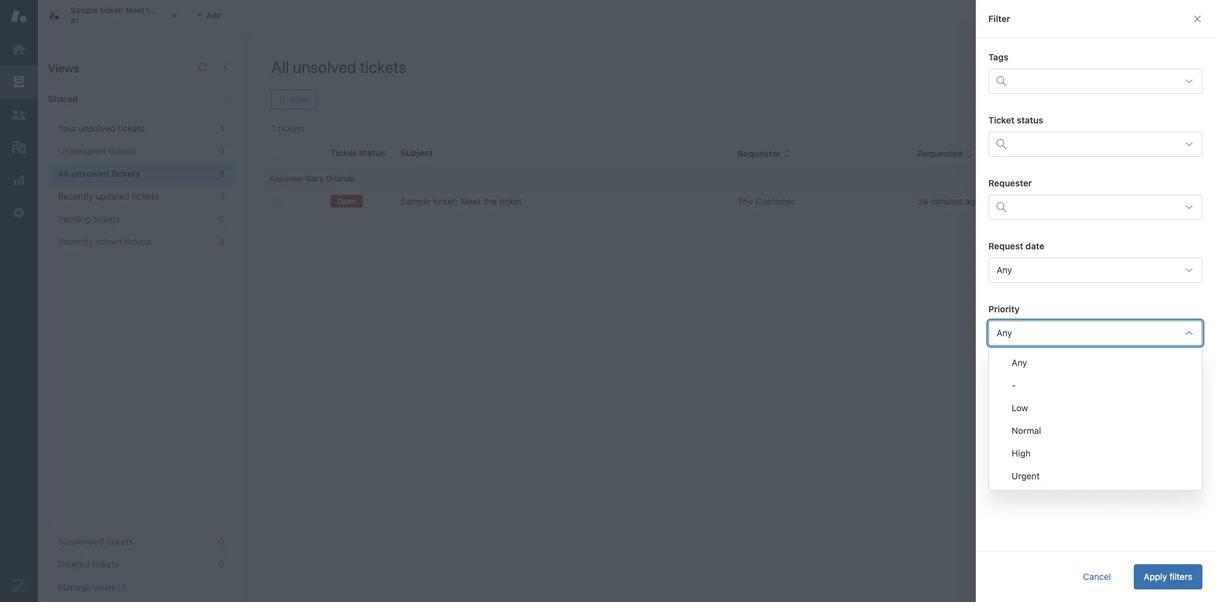 Task type: vqa. For each thing, say whether or not it's contained in the screenshot.
the right Filter
yes



Task type: describe. For each thing, give the bounding box(es) containing it.
row containing sample ticket: meet the ticket
[[262, 189, 1206, 214]]

low
[[1012, 403, 1028, 413]]

recently for recently solved tickets
[[58, 236, 93, 247]]

recently updated tickets
[[58, 191, 159, 202]]

priority inside button
[[996, 148, 1027, 159]]

collapse views pane image
[[220, 62, 230, 72]]

play
[[1162, 64, 1179, 74]]

updated button
[[1135, 148, 1182, 159]]

(opens in a new tab) image
[[116, 584, 125, 591]]

date
[[1026, 241, 1045, 251]]

reporting image
[[11, 172, 27, 188]]

normal option
[[989, 419, 1202, 442]]

requester inside filter dialog
[[989, 178, 1032, 188]]

the for sample ticket: meet the ticket
[[484, 196, 497, 207]]

conversations button
[[999, 5, 1092, 26]]

status
[[1017, 115, 1044, 125]]

meet for sample ticket: meet the ticket
[[461, 196, 481, 207]]

open
[[337, 197, 357, 205]]

recently solved tickets
[[58, 236, 151, 247]]

1 vertical spatial all unsolved tickets
[[58, 168, 140, 179]]

suspended tickets
[[58, 536, 133, 547]]

assignee: gary orlando
[[270, 174, 355, 183]]

updated
[[1135, 148, 1172, 159]]

ticket for sample ticket: meet the ticket #1
[[160, 6, 181, 15]]

ticket status element
[[989, 132, 1203, 157]]

any inside option
[[1012, 357, 1027, 368]]

ticket
[[989, 115, 1015, 125]]

close drawer image
[[1193, 14, 1203, 24]]

high
[[1012, 448, 1031, 458]]

1 34 from the left
[[918, 196, 929, 207]]

0 for recently solved tickets
[[219, 236, 224, 247]]

your
[[58, 123, 76, 133]]

0 for pending tickets
[[219, 214, 224, 224]]

sample ticket: meet the ticket #1
[[71, 6, 181, 25]]

apply
[[1144, 571, 1167, 582]]

subject
[[401, 148, 433, 158]]

customers image
[[11, 106, 27, 123]]

latest update
[[989, 367, 1047, 377]]

close image
[[168, 9, 181, 22]]

admin image
[[11, 205, 27, 221]]

the customer
[[738, 196, 795, 207]]

ticket: for sample ticket: meet the ticket #1
[[100, 6, 124, 15]]

pending tickets
[[58, 214, 120, 224]]

request
[[989, 241, 1024, 251]]

any option
[[989, 351, 1202, 374]]

urgent option
[[989, 465, 1202, 487]]

suspended
[[58, 536, 104, 547]]

0 vertical spatial normal
[[996, 196, 1025, 207]]

- option
[[989, 374, 1202, 397]]

0 vertical spatial all
[[271, 57, 289, 76]]

filter button
[[271, 89, 317, 110]]

zendesk image
[[11, 577, 27, 594]]

assignee:
[[270, 174, 304, 183]]

ticket for sample ticket: meet the ticket
[[499, 196, 522, 207]]

meet for sample ticket: meet the ticket #1
[[126, 6, 144, 15]]

2 ago from the left
[[1183, 196, 1198, 207]]

filter inside dialog
[[989, 14, 1010, 24]]

manage views
[[58, 582, 116, 593]]

pending
[[58, 214, 91, 224]]

sample for sample ticket: meet the ticket #1
[[71, 6, 98, 15]]

sample ticket: meet the ticket
[[401, 196, 522, 207]]

cancel button
[[1073, 564, 1121, 589]]

priority inside filter dialog
[[989, 304, 1020, 314]]

requester button
[[738, 148, 791, 159]]

1 vertical spatial all
[[58, 168, 69, 179]]

manage views link
[[58, 582, 125, 593]]

requester inside button
[[738, 148, 781, 159]]

1 for your unsolved tickets
[[220, 123, 224, 133]]

request date
[[989, 241, 1045, 251]]

2 vertical spatial unsolved
[[71, 168, 109, 179]]

customer
[[756, 196, 795, 207]]

0 for unassigned tickets
[[219, 146, 224, 156]]



Task type: locate. For each thing, give the bounding box(es) containing it.
34 down requested
[[918, 196, 929, 207]]

1 vertical spatial any
[[997, 328, 1012, 338]]

sample up #1
[[71, 6, 98, 15]]

1 vertical spatial any field
[[989, 321, 1203, 346]]

priority
[[996, 148, 1027, 159], [989, 304, 1020, 314]]

minutes down updated button
[[1149, 196, 1181, 207]]

requester element
[[989, 195, 1203, 220]]

2 34 minutes ago from the left
[[1135, 196, 1198, 207]]

-
[[1012, 380, 1016, 390]]

3 1 from the top
[[220, 191, 224, 202]]

0 horizontal spatial 34 minutes ago
[[918, 196, 981, 207]]

tags
[[989, 52, 1009, 62]]

deleted tickets
[[58, 559, 119, 569]]

1 horizontal spatial ago
[[1183, 196, 1198, 207]]

0 vertical spatial 1
[[220, 123, 224, 133]]

ticket: inside row
[[433, 196, 458, 207]]

0 horizontal spatial all
[[58, 168, 69, 179]]

1 minutes from the left
[[931, 196, 963, 207]]

1 horizontal spatial minutes
[[1149, 196, 1181, 207]]

all down unassigned
[[58, 168, 69, 179]]

cancel
[[1083, 571, 1111, 582]]

0 horizontal spatial all unsolved tickets
[[58, 168, 140, 179]]

ticket:
[[100, 6, 124, 15], [433, 196, 458, 207]]

tabs tab list
[[38, 0, 963, 31]]

2 1 from the top
[[220, 168, 224, 179]]

1 for all unsolved tickets
[[220, 168, 224, 179]]

views
[[48, 61, 79, 75]]

ticket: inside sample ticket: meet the ticket #1
[[100, 6, 124, 15]]

0 vertical spatial meet
[[126, 6, 144, 15]]

unassigned tickets
[[58, 146, 135, 156]]

34
[[918, 196, 929, 207], [1135, 196, 1146, 207]]

3 0 from the top
[[219, 236, 224, 247]]

meet
[[126, 6, 144, 15], [461, 196, 481, 207]]

2 34 from the left
[[1135, 196, 1146, 207]]

tab containing sample ticket: meet the ticket
[[38, 0, 189, 31]]

filter dialog
[[976, 0, 1215, 602]]

tickets
[[360, 57, 407, 76], [118, 123, 145, 133], [108, 146, 135, 156], [112, 168, 140, 179], [132, 191, 159, 202], [93, 214, 120, 224], [124, 236, 151, 247], [106, 536, 133, 547], [92, 559, 119, 569]]

updated
[[96, 191, 129, 202]]

1 horizontal spatial requester
[[989, 178, 1032, 188]]

solved
[[96, 236, 122, 247]]

None field
[[989, 383, 1203, 409]]

0 vertical spatial priority
[[996, 148, 1027, 159]]

5 0 from the top
[[219, 559, 224, 569]]

1 horizontal spatial ticket
[[499, 196, 522, 207]]

sample for sample ticket: meet the ticket
[[401, 196, 431, 207]]

row
[[262, 189, 1206, 214]]

1 horizontal spatial all unsolved tickets
[[271, 57, 407, 76]]

tags element
[[989, 69, 1203, 94]]

filter inside button
[[292, 95, 310, 104]]

0 vertical spatial any
[[997, 265, 1012, 275]]

any for request date
[[997, 265, 1012, 275]]

0 for deleted tickets
[[219, 559, 224, 569]]

gary
[[306, 174, 324, 183]]

1 horizontal spatial 34
[[1135, 196, 1146, 207]]

34 minutes ago down requested button
[[918, 196, 981, 207]]

1
[[220, 123, 224, 133], [220, 168, 224, 179], [220, 191, 224, 202]]

shared heading
[[38, 80, 246, 118]]

1 vertical spatial normal
[[1012, 425, 1041, 436]]

normal inside option
[[1012, 425, 1041, 436]]

minutes
[[931, 196, 963, 207], [1149, 196, 1181, 207]]

organizations image
[[11, 139, 27, 156]]

1 vertical spatial sample
[[401, 196, 431, 207]]

latest
[[989, 367, 1015, 377]]

1 vertical spatial the
[[484, 196, 497, 207]]

all unsolved tickets up filter button
[[271, 57, 407, 76]]

0 for suspended tickets
[[219, 536, 224, 547]]

requester up the customer
[[738, 148, 781, 159]]

your unsolved tickets
[[58, 123, 145, 133]]

- low
[[1012, 380, 1028, 413]]

0 horizontal spatial ticket
[[160, 6, 181, 15]]

34 down updated
[[1135, 196, 1146, 207]]

all up filter button
[[271, 57, 289, 76]]

update
[[1018, 367, 1047, 377]]

0 horizontal spatial meet
[[126, 6, 144, 15]]

2 recently from the top
[[58, 236, 93, 247]]

priority list box
[[989, 348, 1203, 491]]

normal up high
[[1012, 425, 1041, 436]]

2 any field from the top
[[989, 321, 1203, 346]]

high option
[[989, 442, 1202, 465]]

unsolved up filter button
[[293, 57, 356, 76]]

1 vertical spatial filter
[[292, 95, 310, 104]]

play button
[[1137, 57, 1190, 82]]

main element
[[0, 0, 38, 602]]

sample inside sample ticket: meet the ticket #1
[[71, 6, 98, 15]]

2 vertical spatial 1
[[220, 191, 224, 202]]

1 vertical spatial ticket
[[499, 196, 522, 207]]

34 minutes ago down updated button
[[1135, 196, 1198, 207]]

recently up pending
[[58, 191, 93, 202]]

1 1 from the top
[[220, 123, 224, 133]]

1 horizontal spatial sample
[[401, 196, 431, 207]]

priority button
[[996, 148, 1037, 159]]

1 vertical spatial recently
[[58, 236, 93, 247]]

1 vertical spatial ticket:
[[433, 196, 458, 207]]

refresh views pane image
[[198, 62, 208, 72]]

any for priority
[[997, 328, 1012, 338]]

unsolved down unassigned tickets
[[71, 168, 109, 179]]

34 minutes ago
[[918, 196, 981, 207], [1135, 196, 1198, 207]]

requested button
[[918, 148, 973, 159]]

0 vertical spatial unsolved
[[293, 57, 356, 76]]

0 horizontal spatial the
[[146, 6, 158, 15]]

all unsolved tickets down unassigned tickets
[[58, 168, 140, 179]]

0 vertical spatial requester
[[738, 148, 781, 159]]

get started image
[[11, 41, 27, 57]]

normal
[[996, 196, 1025, 207], [1012, 425, 1041, 436]]

1 horizontal spatial filter
[[989, 14, 1010, 24]]

filter
[[989, 14, 1010, 24], [292, 95, 310, 104]]

recently down pending
[[58, 236, 93, 247]]

0 vertical spatial all unsolved tickets
[[271, 57, 407, 76]]

0 horizontal spatial sample
[[71, 6, 98, 15]]

deleted
[[58, 559, 90, 569]]

ticket status
[[989, 115, 1044, 125]]

tab
[[38, 0, 189, 31]]

manage
[[58, 582, 90, 593]]

any up -
[[1012, 357, 1027, 368]]

zendesk support image
[[11, 8, 27, 25]]

apply filters button
[[1134, 564, 1203, 589]]

1 34 minutes ago from the left
[[918, 196, 981, 207]]

all unsolved tickets
[[271, 57, 407, 76], [58, 168, 140, 179]]

Any field
[[989, 258, 1203, 283], [989, 321, 1203, 346]]

shared
[[48, 94, 78, 104]]

shared button
[[38, 80, 212, 118]]

1 vertical spatial priority
[[989, 304, 1020, 314]]

unsolved
[[293, 57, 356, 76], [79, 123, 115, 133], [71, 168, 109, 179]]

0 horizontal spatial 34
[[918, 196, 929, 207]]

sample down subject
[[401, 196, 431, 207]]

any field for request date
[[989, 258, 1203, 283]]

the for sample ticket: meet the ticket #1
[[146, 6, 158, 15]]

1 recently from the top
[[58, 191, 93, 202]]

recently for recently updated tickets
[[58, 191, 93, 202]]

1 horizontal spatial 34 minutes ago
[[1135, 196, 1198, 207]]

ticket: for sample ticket: meet the ticket
[[433, 196, 458, 207]]

0 vertical spatial recently
[[58, 191, 93, 202]]

0 vertical spatial ticket:
[[100, 6, 124, 15]]

requester down priority button
[[989, 178, 1032, 188]]

any up latest
[[997, 328, 1012, 338]]

requester
[[738, 148, 781, 159], [989, 178, 1032, 188]]

0 vertical spatial any field
[[989, 258, 1203, 283]]

all
[[271, 57, 289, 76], [58, 168, 69, 179]]

low option
[[989, 397, 1202, 419]]

sample
[[71, 6, 98, 15], [401, 196, 431, 207]]

normal up request
[[996, 196, 1025, 207]]

1 horizontal spatial ticket:
[[433, 196, 458, 207]]

2 0 from the top
[[219, 214, 224, 224]]

conversations
[[1012, 11, 1063, 20]]

any field for priority
[[989, 321, 1203, 346]]

any
[[997, 265, 1012, 275], [997, 328, 1012, 338], [1012, 357, 1027, 368]]

0 horizontal spatial ago
[[966, 196, 981, 207]]

1 vertical spatial unsolved
[[79, 123, 115, 133]]

0 horizontal spatial minutes
[[931, 196, 963, 207]]

views image
[[11, 74, 27, 90]]

0 horizontal spatial filter
[[292, 95, 310, 104]]

2 minutes from the left
[[1149, 196, 1181, 207]]

1 vertical spatial meet
[[461, 196, 481, 207]]

0 vertical spatial ticket
[[160, 6, 181, 15]]

1 0 from the top
[[219, 146, 224, 156]]

the
[[146, 6, 158, 15], [484, 196, 497, 207]]

#1
[[71, 16, 79, 25]]

the inside sample ticket: meet the ticket #1
[[146, 6, 158, 15]]

1 vertical spatial requester
[[989, 178, 1032, 188]]

4 0 from the top
[[219, 536, 224, 547]]

urgent
[[1012, 471, 1040, 481]]

unsolved up unassigned tickets
[[79, 123, 115, 133]]

0 vertical spatial the
[[146, 6, 158, 15]]

requested
[[918, 148, 963, 159]]

minutes down requested button
[[931, 196, 963, 207]]

the
[[738, 196, 753, 207]]

0 vertical spatial sample
[[71, 6, 98, 15]]

any down request
[[997, 265, 1012, 275]]

recently
[[58, 191, 93, 202], [58, 236, 93, 247]]

1 horizontal spatial all
[[271, 57, 289, 76]]

meet inside sample ticket: meet the ticket #1
[[126, 6, 144, 15]]

ticket
[[160, 6, 181, 15], [499, 196, 522, 207]]

views
[[93, 582, 116, 593]]

orlando
[[326, 174, 355, 183]]

1 for recently updated tickets
[[220, 191, 224, 202]]

0 vertical spatial filter
[[989, 14, 1010, 24]]

0
[[219, 146, 224, 156], [219, 214, 224, 224], [219, 236, 224, 247], [219, 536, 224, 547], [219, 559, 224, 569]]

1 vertical spatial 1
[[220, 168, 224, 179]]

ago
[[966, 196, 981, 207], [1183, 196, 1198, 207]]

2 vertical spatial any
[[1012, 357, 1027, 368]]

sample ticket: meet the ticket link
[[401, 195, 522, 208]]

1 any field from the top
[[989, 258, 1203, 283]]

1 horizontal spatial meet
[[461, 196, 481, 207]]

apply filters
[[1144, 571, 1193, 582]]

ticket inside sample ticket: meet the ticket #1
[[160, 6, 181, 15]]

filters
[[1170, 571, 1193, 582]]

1 horizontal spatial the
[[484, 196, 497, 207]]

1 ago from the left
[[966, 196, 981, 207]]

0 horizontal spatial ticket:
[[100, 6, 124, 15]]

0 horizontal spatial requester
[[738, 148, 781, 159]]

unassigned
[[58, 146, 106, 156]]



